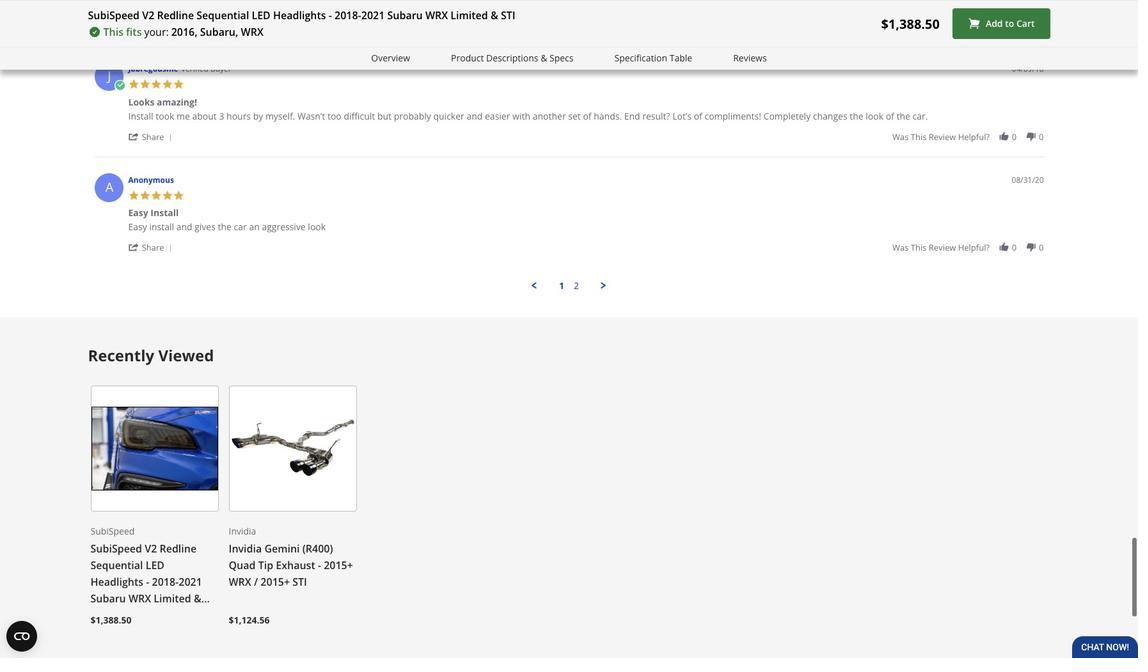 Task type: locate. For each thing, give the bounding box(es) containing it.
verified
[[181, 62, 209, 73]]

cart
[[1017, 17, 1035, 30]]

overview link
[[371, 51, 410, 66]]

and left the easier
[[467, 109, 483, 121]]

0 vertical spatial subispeed
[[88, 8, 140, 22]]

menu
[[88, 279, 1051, 291]]

product
[[451, 52, 484, 64]]

completely
[[764, 109, 811, 121]]

0 vertical spatial &
[[491, 8, 498, 22]]

was this review helpful? left vote up review by rokuseknj on  9 apr 2018 image
[[893, 19, 990, 30]]

result?
[[643, 109, 671, 121]]

1 share button from the top
[[128, 129, 177, 141]]

2018- inside subispeed subispeed v2 redline sequential led headlights - 2018-2021 subaru wrx limited & sti
[[152, 574, 179, 588]]

2 vertical spatial &
[[194, 591, 201, 605]]

1 vertical spatial sequential
[[91, 557, 143, 571]]

invidia
[[229, 524, 256, 536], [229, 541, 262, 555]]

v2
[[142, 8, 154, 22], [145, 541, 157, 555]]

star image
[[162, 78, 173, 89], [128, 189, 140, 200], [151, 189, 162, 200], [173, 189, 184, 200]]

1 vertical spatial easy
[[128, 220, 147, 232]]

hours
[[227, 109, 251, 121]]

$1,388.50
[[882, 15, 940, 32], [91, 613, 132, 625]]

specification table
[[615, 52, 693, 64]]

descriptions
[[487, 52, 539, 64]]

1 vertical spatial was this review helpful?
[[893, 130, 990, 141]]

2 vertical spatial this
[[911, 241, 927, 252]]

0 vertical spatial 2018-
[[335, 8, 361, 22]]

1 vertical spatial redline
[[160, 541, 197, 555]]

0
[[1012, 19, 1017, 30], [1039, 19, 1044, 30], [1012, 130, 1017, 141], [1039, 130, 1044, 141], [1012, 241, 1017, 252], [1039, 241, 1044, 252]]

group
[[893, 19, 1044, 30], [893, 130, 1044, 141], [893, 241, 1044, 252]]

and inside looks amazing! install took me about 3 hours by myself. wasn't too difficult but probably quicker and easier with another set of hands. end result? lot's of compliments! completely changes the look of the car.
[[467, 109, 483, 121]]

share button down took on the left
[[128, 129, 177, 141]]

share image for easy
[[128, 241, 140, 252]]

1 vertical spatial led
[[146, 557, 165, 571]]

led inside subispeed subispeed v2 redline sequential led headlights - 2018-2021 subaru wrx limited & sti
[[146, 557, 165, 571]]

1
[[559, 279, 565, 291]]

3 this from the top
[[911, 241, 927, 252]]

vote up review by rokuseknj on  9 apr 2018 image
[[999, 19, 1010, 30]]

install down looks
[[128, 109, 153, 121]]

share down took on the left
[[142, 130, 164, 141]]

specs
[[550, 52, 574, 64]]

was this review helpful?
[[893, 19, 990, 30], [893, 130, 990, 141], [893, 241, 990, 252]]

1 vertical spatial subispeed
[[91, 524, 135, 536]]

set
[[569, 109, 581, 121]]

0 vertical spatial and
[[467, 109, 483, 121]]

look right aggressive at the top left of the page
[[308, 220, 326, 232]]

1 vertical spatial subaru
[[91, 591, 126, 605]]

install
[[128, 109, 153, 121], [151, 206, 179, 218]]

invhs15stigm4st invidia gemini (r400) quad tip exhaust  - 2015+ wrx / 2015+ sti-titanium tips, image
[[229, 385, 357, 511]]

2 horizontal spatial -
[[329, 8, 332, 22]]

subispeed
[[88, 8, 140, 22], [91, 524, 135, 536], [91, 541, 142, 555]]

vote down review by anonymous on 31 aug 2020 image
[[1026, 241, 1037, 252]]

wrx inside the invidia invidia gemini (r400) quad tip exhaust - 2015+ wrx / 2015+ sti
[[229, 574, 251, 588]]

2 was this review helpful? from the top
[[893, 130, 990, 141]]

review
[[929, 19, 956, 30], [929, 130, 956, 141], [929, 241, 956, 252]]

1 seperator image from the top
[[167, 132, 174, 140]]

share for took
[[142, 130, 164, 141]]

share down the install
[[142, 241, 164, 252]]

sti
[[501, 8, 516, 22], [293, 574, 307, 588], [91, 607, 105, 621]]

1 horizontal spatial of
[[694, 109, 703, 121]]

-
[[329, 8, 332, 22], [318, 557, 321, 571], [146, 574, 149, 588]]

and left gives
[[176, 220, 192, 232]]

0 vertical spatial seperator image
[[167, 132, 174, 140]]

this
[[911, 19, 927, 30], [911, 130, 927, 141], [911, 241, 927, 252]]

2 horizontal spatial of
[[886, 109, 895, 121]]

gemini
[[265, 541, 300, 555]]

0 right vote up review by rokuseknj on  9 apr 2018 image
[[1012, 19, 1017, 30]]

was this review helpful? left vote up review by anonymous on 31 aug 2020 image at the top of page
[[893, 241, 990, 252]]

install
[[149, 220, 174, 232]]

1 vertical spatial $1,388.50
[[91, 613, 132, 625]]

0 horizontal spatial $1,388.50
[[91, 613, 132, 625]]

seperator image down took on the left
[[167, 132, 174, 140]]

0 horizontal spatial &
[[194, 591, 201, 605]]

2 this from the top
[[911, 130, 927, 141]]

with
[[513, 109, 531, 121]]

took
[[156, 109, 174, 121]]

looks amazing! install took me about 3 hours by myself. wasn't too difficult but probably quicker and easier with another set of hands. end result? lot's of compliments! completely changes the look of the car.
[[128, 95, 928, 121]]

wrx
[[426, 8, 448, 22], [241, 25, 264, 39], [229, 574, 251, 588], [129, 591, 151, 605]]

share image down looks
[[128, 130, 140, 141]]

subaru,
[[200, 25, 238, 39]]

2 vertical spatial review
[[929, 241, 956, 252]]

review left vote up review by anonymous on 31 aug 2020 image at the top of page
[[929, 241, 956, 252]]

0 vertical spatial review
[[929, 19, 956, 30]]

1 horizontal spatial sti
[[293, 574, 307, 588]]

08/31/20
[[1012, 173, 1044, 184]]

difficult
[[344, 109, 375, 121]]

sequential
[[197, 8, 249, 22], [91, 557, 143, 571]]

3 group from the top
[[893, 241, 1044, 252]]

0 horizontal spatial limited
[[154, 591, 191, 605]]

2 share from the top
[[142, 241, 164, 252]]

seperator image down the install
[[167, 243, 174, 251]]

1 horizontal spatial -
[[318, 557, 321, 571]]

subispeed subispeed v2 redline sequential led headlights - 2018-2021 subaru wrx limited & sti
[[91, 524, 202, 621]]

review left vote up review by jabregousmc on  9 apr 2018 image
[[929, 130, 956, 141]]

1 vertical spatial look
[[308, 220, 326, 232]]

the
[[850, 109, 864, 121], [897, 109, 911, 121], [218, 220, 232, 232]]

1 vertical spatial share image
[[128, 241, 140, 252]]

sequential inside subispeed subispeed v2 redline sequential led headlights - 2018-2021 subaru wrx limited & sti
[[91, 557, 143, 571]]

1 share from the top
[[142, 130, 164, 141]]

2 helpful? from the top
[[959, 130, 990, 141]]

0 vertical spatial easy
[[128, 206, 148, 218]]

limited
[[451, 8, 488, 22], [154, 591, 191, 605]]

the left car
[[218, 220, 232, 232]]

review for easy install easy install and gives the car an aggressive look
[[929, 241, 956, 252]]

3 was this review helpful? from the top
[[893, 241, 990, 252]]

2 vertical spatial sti
[[91, 607, 105, 621]]

0 right vote down review by jabregousmc on  9 apr 2018 image
[[1039, 130, 1044, 141]]

redline
[[157, 8, 194, 22], [160, 541, 197, 555]]

easy left the install
[[128, 220, 147, 232]]

1 horizontal spatial &
[[491, 8, 498, 22]]

0 vertical spatial was
[[893, 19, 909, 30]]

led
[[252, 8, 271, 22], [146, 557, 165, 571]]

0 vertical spatial 2015+
[[324, 557, 353, 571]]

0 vertical spatial subaru
[[388, 8, 423, 22]]

a
[[105, 177, 113, 194]]

0 vertical spatial share button
[[128, 129, 177, 141]]

look inside easy install easy install and gives the car an aggressive look
[[308, 220, 326, 232]]

0 vertical spatial helpful?
[[959, 19, 990, 30]]

0 horizontal spatial sti
[[91, 607, 105, 621]]

0 vertical spatial was this review helpful?
[[893, 19, 990, 30]]

review date 04/09/18 element
[[1012, 62, 1044, 73]]

1 horizontal spatial $1,388.50
[[882, 15, 940, 32]]

add to cart button
[[953, 8, 1051, 39]]

easy down anonymous
[[128, 206, 148, 218]]

1 horizontal spatial 2021
[[361, 8, 385, 22]]

helpful?
[[959, 19, 990, 30], [959, 130, 990, 141], [959, 241, 990, 252]]

0 vertical spatial led
[[252, 8, 271, 22]]

1 vertical spatial 2015+
[[261, 574, 290, 588]]

star image
[[128, 78, 140, 89], [140, 78, 151, 89], [151, 78, 162, 89], [173, 78, 184, 89], [140, 189, 151, 200], [162, 189, 173, 200]]

the left car.
[[897, 109, 911, 121]]

0 right 'vote down review by anonymous on 31 aug 2020' icon
[[1039, 241, 1044, 252]]

0 horizontal spatial -
[[146, 574, 149, 588]]

0 vertical spatial install
[[128, 109, 153, 121]]

1 vertical spatial review
[[929, 130, 956, 141]]

2 vertical spatial was this review helpful?
[[893, 241, 990, 252]]

circle checkmark image
[[114, 79, 125, 90]]

share
[[142, 130, 164, 141], [142, 241, 164, 252]]

helpful? left vote up review by rokuseknj on  9 apr 2018 image
[[959, 19, 990, 30]]

sbsss15wrxhl-sq2-18kit subispeed v2 redline sequential led headlights - 2018-2021 subaru wrx limited & sti, image
[[91, 385, 219, 511]]

this fits your: 2016, subaru, wrx
[[103, 25, 264, 39]]

- for subispeed v2 redline sequential led headlights - 2018-2021 subaru wrx limited & sti
[[146, 574, 149, 588]]

recently
[[88, 344, 154, 365]]

2 share button from the top
[[128, 240, 177, 252]]

0 vertical spatial group
[[893, 19, 1044, 30]]

1 vertical spatial 2021
[[179, 574, 202, 588]]

0 vertical spatial share image
[[128, 130, 140, 141]]

wrx inside subispeed subispeed v2 redline sequential led headlights - 2018-2021 subaru wrx limited & sti
[[129, 591, 151, 605]]

3 review from the top
[[929, 241, 956, 252]]

2 vertical spatial -
[[146, 574, 149, 588]]

look
[[866, 109, 884, 121], [308, 220, 326, 232]]

headlights
[[273, 8, 326, 22], [91, 574, 143, 588]]

2015+ down the (r400)
[[324, 557, 353, 571]]

2 easy from the top
[[128, 220, 147, 232]]

1 vertical spatial install
[[151, 206, 179, 218]]

was this review helpful? down car.
[[893, 130, 990, 141]]

2 seperator image from the top
[[167, 243, 174, 251]]

subaru
[[388, 8, 423, 22], [91, 591, 126, 605]]

0 vertical spatial this
[[911, 19, 927, 30]]

1 vertical spatial v2
[[145, 541, 157, 555]]

and
[[467, 109, 483, 121], [176, 220, 192, 232]]

headlights inside subispeed subispeed v2 redline sequential led headlights - 2018-2021 subaru wrx limited & sti
[[91, 574, 143, 588]]

another
[[533, 109, 566, 121]]

2 review from the top
[[929, 130, 956, 141]]

add to cart
[[986, 17, 1035, 30]]

0 horizontal spatial headlights
[[91, 574, 143, 588]]

3 was from the top
[[893, 241, 909, 252]]

but
[[378, 109, 392, 121]]

1 horizontal spatial headlights
[[273, 8, 326, 22]]

0 horizontal spatial 2021
[[179, 574, 202, 588]]

myself.
[[266, 109, 295, 121]]

menu containing 1
[[88, 279, 1051, 291]]

review date 08/31/20 element
[[1012, 173, 1044, 184]]

helpful? left vote up review by anonymous on 31 aug 2020 image at the top of page
[[959, 241, 990, 252]]

/
[[254, 574, 258, 588]]

was this review helpful? for easy install easy install and gives the car an aggressive look
[[893, 241, 990, 252]]

3 helpful? from the top
[[959, 241, 990, 252]]

jabregousmc verified buyer
[[128, 62, 232, 73]]

seperator image
[[167, 132, 174, 140], [167, 243, 174, 251]]

1 horizontal spatial led
[[252, 8, 271, 22]]

1 vertical spatial this
[[911, 130, 927, 141]]

product descriptions & specs link
[[451, 51, 574, 66]]

2 share image from the top
[[128, 241, 140, 252]]

1 vertical spatial helpful?
[[959, 130, 990, 141]]

of
[[583, 109, 592, 121], [694, 109, 703, 121], [886, 109, 895, 121]]

1 invidia from the top
[[229, 524, 256, 536]]

install inside easy install easy install and gives the car an aggressive look
[[151, 206, 179, 218]]

0 horizontal spatial the
[[218, 220, 232, 232]]

group for looks amazing! install took me about 3 hours by myself. wasn't too difficult but probably quicker and easier with another set of hands. end result? lot's of compliments! completely changes the look of the car.
[[893, 130, 1044, 141]]

0 horizontal spatial led
[[146, 557, 165, 571]]

2 vertical spatial helpful?
[[959, 241, 990, 252]]

amazing!
[[157, 95, 197, 107]]

1 group from the top
[[893, 19, 1044, 30]]

0 horizontal spatial 2018-
[[152, 574, 179, 588]]

1 vertical spatial seperator image
[[167, 243, 174, 251]]

0 vertical spatial sequential
[[197, 8, 249, 22]]

about
[[192, 109, 217, 121]]

group for easy install easy install and gives the car an aggressive look
[[893, 241, 1044, 252]]

2 group from the top
[[893, 130, 1044, 141]]

tab panel containing j
[[88, 0, 1051, 291]]

2 vertical spatial was
[[893, 241, 909, 252]]

1 vertical spatial -
[[318, 557, 321, 571]]

this for easy install easy install and gives the car an aggressive look
[[911, 241, 927, 252]]

1 horizontal spatial limited
[[451, 8, 488, 22]]

tab panel
[[88, 0, 1051, 291]]

2015+ down tip
[[261, 574, 290, 588]]

share image
[[128, 130, 140, 141], [128, 241, 140, 252]]

1 vertical spatial share button
[[128, 240, 177, 252]]

2015+
[[324, 557, 353, 571], [261, 574, 290, 588]]

share for install
[[142, 241, 164, 252]]

0 horizontal spatial look
[[308, 220, 326, 232]]

2
[[574, 279, 579, 291]]

0 vertical spatial look
[[866, 109, 884, 121]]

1 vertical spatial was
[[893, 130, 909, 141]]

1 helpful? from the top
[[959, 19, 990, 30]]

2 was from the top
[[893, 130, 909, 141]]

0 horizontal spatial and
[[176, 220, 192, 232]]

easy install easy install and gives the car an aggressive look
[[128, 206, 326, 232]]

2 horizontal spatial sti
[[501, 8, 516, 22]]

1 share image from the top
[[128, 130, 140, 141]]

was this review helpful? for looks amazing! install took me about 3 hours by myself. wasn't too difficult but probably quicker and easier with another set of hands. end result? lot's of compliments! completely changes the look of the car.
[[893, 130, 990, 141]]

jabregousmc
[[128, 62, 178, 73]]

look right changes
[[866, 109, 884, 121]]

1 vertical spatial headlights
[[91, 574, 143, 588]]

helpful? left vote up review by jabregousmc on  9 apr 2018 image
[[959, 130, 990, 141]]

1 vertical spatial and
[[176, 220, 192, 232]]

add
[[986, 17, 1003, 30]]

of left car.
[[886, 109, 895, 121]]

$1,124.56
[[229, 613, 270, 625]]

share button down the install
[[128, 240, 177, 252]]

overview
[[371, 52, 410, 64]]

1 vertical spatial sti
[[293, 574, 307, 588]]

sti inside the invidia invidia gemini (r400) quad tip exhaust - 2015+ wrx / 2015+ sti
[[293, 574, 307, 588]]

share image down easy install 'heading'
[[128, 241, 140, 252]]

the right changes
[[850, 109, 864, 121]]

1 was this review helpful? from the top
[[893, 19, 990, 30]]

review left add
[[929, 19, 956, 30]]

to
[[1006, 17, 1015, 30]]

0 vertical spatial -
[[329, 8, 332, 22]]

0 vertical spatial share
[[142, 130, 164, 141]]

of right lot's
[[694, 109, 703, 121]]

install up the install
[[151, 206, 179, 218]]

looks
[[128, 95, 155, 107]]

2 link
[[574, 279, 579, 291]]

open widget image
[[6, 621, 37, 652]]

- inside the invidia invidia gemini (r400) quad tip exhaust - 2015+ wrx / 2015+ sti
[[318, 557, 321, 571]]

0 vertical spatial 2021
[[361, 8, 385, 22]]

subispeed for subispeed v2 redline sequential led headlights - 2018-2021 subaru wrx limited & sti
[[88, 8, 140, 22]]

of right the set
[[583, 109, 592, 121]]

look inside looks amazing! install took me about 3 hours by myself. wasn't too difficult but probably quicker and easier with another set of hands. end result? lot's of compliments! completely changes the look of the car.
[[866, 109, 884, 121]]

easy
[[128, 206, 148, 218], [128, 220, 147, 232]]

0 vertical spatial invidia
[[229, 524, 256, 536]]

0 horizontal spatial subaru
[[91, 591, 126, 605]]

specification
[[615, 52, 668, 64]]

2 horizontal spatial &
[[541, 52, 547, 64]]

- inside subispeed subispeed v2 redline sequential led headlights - 2018-2021 subaru wrx limited & sti
[[146, 574, 149, 588]]

v2 inside subispeed subispeed v2 redline sequential led headlights - 2018-2021 subaru wrx limited & sti
[[145, 541, 157, 555]]

subaru inside subispeed subispeed v2 redline sequential led headlights - 2018-2021 subaru wrx limited & sti
[[91, 591, 126, 605]]

1 vertical spatial limited
[[154, 591, 191, 605]]

1 vertical spatial share
[[142, 241, 164, 252]]

2 vertical spatial group
[[893, 241, 1044, 252]]

2018-
[[335, 8, 361, 22], [152, 574, 179, 588]]

review for looks amazing! install took me about 3 hours by myself. wasn't too difficult but probably quicker and easier with another set of hands. end result? lot's of compliments! completely changes the look of the car.
[[929, 130, 956, 141]]



Task type: describe. For each thing, give the bounding box(es) containing it.
wasn't
[[298, 109, 325, 121]]

product descriptions & specs
[[451, 52, 574, 64]]

1 review from the top
[[929, 19, 956, 30]]

- for invidia gemini (r400) quad tip exhaust - 2015+ wrx / 2015+ sti
[[318, 557, 321, 571]]

1 horizontal spatial the
[[850, 109, 864, 121]]

recently viewed
[[88, 344, 214, 365]]

vote up review by anonymous on 31 aug 2020 image
[[999, 241, 1010, 252]]

1 horizontal spatial 2018-
[[335, 8, 361, 22]]

0 vertical spatial sti
[[501, 8, 516, 22]]

0 vertical spatial $1,388.50
[[882, 15, 940, 32]]

0 right vote up review by jabregousmc on  9 apr 2018 image
[[1012, 130, 1017, 141]]

2 horizontal spatial the
[[897, 109, 911, 121]]

0 vertical spatial headlights
[[273, 8, 326, 22]]

2016,
[[171, 25, 198, 39]]

exhaust
[[276, 557, 315, 571]]

end
[[624, 109, 640, 121]]

aggressive
[[262, 220, 306, 232]]

invidia invidia gemini (r400) quad tip exhaust - 2015+ wrx / 2015+ sti
[[229, 524, 353, 588]]

install inside looks amazing! install took me about 3 hours by myself. wasn't too difficult but probably quicker and easier with another set of hands. end result? lot's of compliments! completely changes the look of the car.
[[128, 109, 153, 121]]

2 invidia from the top
[[229, 541, 262, 555]]

quicker
[[434, 109, 465, 121]]

buyer
[[211, 62, 232, 73]]

0 right vote down review by rokuseknj on  9 apr 2018 image at the top right
[[1039, 19, 1044, 30]]

an
[[249, 220, 260, 232]]

1 link
[[559, 279, 565, 291]]

share image for install
[[128, 130, 140, 141]]

2021 inside subispeed subispeed v2 redline sequential led headlights - 2018-2021 subaru wrx limited & sti
[[179, 574, 202, 588]]

0 vertical spatial v2
[[142, 8, 154, 22]]

1 of from the left
[[583, 109, 592, 121]]

2 of from the left
[[694, 109, 703, 121]]

limited inside subispeed subispeed v2 redline sequential led headlights - 2018-2021 subaru wrx limited & sti
[[154, 591, 191, 605]]

helpful? for easy install easy install and gives the car an aggressive look
[[959, 241, 990, 252]]

by
[[253, 109, 263, 121]]

car
[[234, 220, 247, 232]]

0 vertical spatial redline
[[157, 8, 194, 22]]

viewed
[[158, 344, 214, 365]]

1 horizontal spatial 2015+
[[324, 557, 353, 571]]

0 right vote up review by anonymous on 31 aug 2020 image at the top of page
[[1012, 241, 1017, 252]]

was for easy install easy install and gives the car an aggressive look
[[893, 241, 909, 252]]

tip
[[258, 557, 273, 571]]

(r400)
[[303, 541, 333, 555]]

your:
[[144, 25, 169, 39]]

anonymous
[[128, 173, 174, 184]]

this
[[103, 25, 123, 39]]

3 of from the left
[[886, 109, 895, 121]]

sti inside subispeed subispeed v2 redline sequential led headlights - 2018-2021 subaru wrx limited & sti
[[91, 607, 105, 621]]

1 this from the top
[[911, 19, 927, 30]]

0 vertical spatial limited
[[451, 8, 488, 22]]

hands.
[[594, 109, 622, 121]]

j
[[108, 66, 111, 83]]

this for looks amazing! install took me about 3 hours by myself. wasn't too difficult but probably quicker and easier with another set of hands. end result? lot's of compliments! completely changes the look of the car.
[[911, 130, 927, 141]]

subispeed for subispeed subispeed v2 redline sequential led headlights - 2018-2021 subaru wrx limited & sti
[[91, 524, 135, 536]]

quad
[[229, 557, 256, 571]]

specification table link
[[615, 51, 693, 66]]

3
[[219, 109, 224, 121]]

redline inside subispeed subispeed v2 redline sequential led headlights - 2018-2021 subaru wrx limited & sti
[[160, 541, 197, 555]]

too
[[328, 109, 342, 121]]

& inside subispeed subispeed v2 redline sequential led headlights - 2018-2021 subaru wrx limited & sti
[[194, 591, 201, 605]]

1 horizontal spatial sequential
[[197, 8, 249, 22]]

the inside easy install easy install and gives the car an aggressive look
[[218, 220, 232, 232]]

car.
[[913, 109, 928, 121]]

gives
[[195, 220, 216, 232]]

1 easy from the top
[[128, 206, 148, 218]]

easy install heading
[[128, 206, 179, 220]]

vote down review by jabregousmc on  9 apr 2018 image
[[1026, 130, 1037, 141]]

verified buyer heading
[[181, 62, 232, 73]]

helpful? for looks amazing! install took me about 3 hours by myself. wasn't too difficult but probably quicker and easier with another set of hands. end result? lot's of compliments! completely changes the look of the car.
[[959, 130, 990, 141]]

reviews
[[734, 52, 767, 64]]

vote down review by rokuseknj on  9 apr 2018 image
[[1026, 19, 1037, 30]]

0 horizontal spatial 2015+
[[261, 574, 290, 588]]

vote up review by jabregousmc on  9 apr 2018 image
[[999, 130, 1010, 141]]

easier
[[485, 109, 510, 121]]

04/09/18
[[1012, 62, 1044, 73]]

lot's
[[673, 109, 692, 121]]

looks amazing! heading
[[128, 95, 197, 109]]

reviews link
[[734, 51, 767, 66]]

compliments!
[[705, 109, 762, 121]]

seperator image for took
[[167, 132, 174, 140]]

1 horizontal spatial subaru
[[388, 8, 423, 22]]

share button for took
[[128, 129, 177, 141]]

1 was from the top
[[893, 19, 909, 30]]

2 vertical spatial subispeed
[[91, 541, 142, 555]]

1 vertical spatial &
[[541, 52, 547, 64]]

subispeed v2 redline sequential led headlights - 2018-2021 subaru wrx limited & sti
[[88, 8, 516, 22]]

was for looks amazing! install took me about 3 hours by myself. wasn't too difficult but probably quicker and easier with another set of hands. end result? lot's of compliments! completely changes the look of the car.
[[893, 130, 909, 141]]

probably
[[394, 109, 431, 121]]

seperator image for install
[[167, 243, 174, 251]]

fits
[[126, 25, 142, 39]]

table
[[670, 52, 693, 64]]

and inside easy install easy install and gives the car an aggressive look
[[176, 220, 192, 232]]

share button for install
[[128, 240, 177, 252]]

me
[[177, 109, 190, 121]]

changes
[[813, 109, 848, 121]]



Task type: vqa. For each thing, say whether or not it's contained in the screenshot.
a subaru STI Thumbnail Image
no



